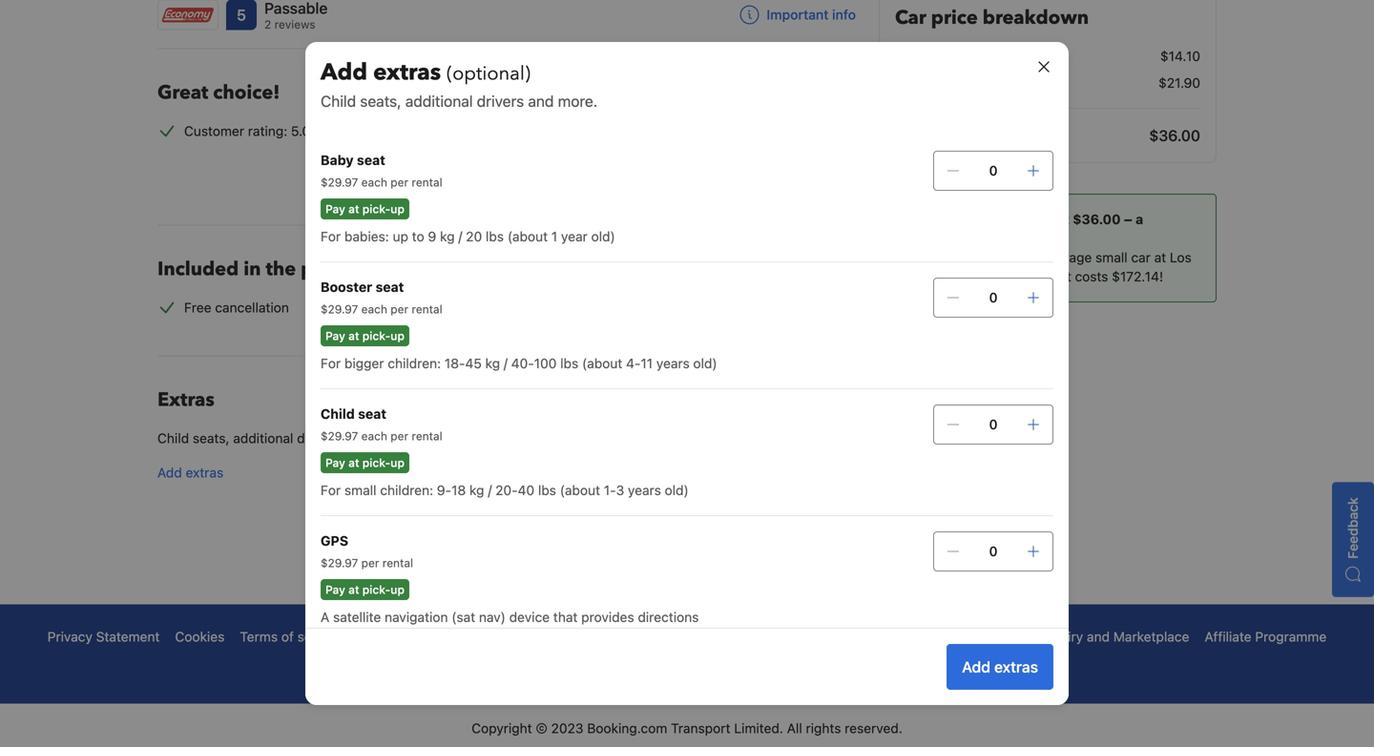 Task type: vqa. For each thing, say whether or not it's contained in the screenshot.
choice!
yes



Task type: locate. For each thing, give the bounding box(es) containing it.
seat inside booster seat $29.97 each per rental
[[376, 279, 404, 295]]

extras down partner
[[995, 658, 1039, 677]]

per rental
[[362, 557, 413, 570]]

add
[[321, 57, 368, 88], [158, 465, 182, 481], [963, 658, 991, 677]]

pay for babies:
[[326, 202, 346, 216]]

extras inside add extras (optional) child seats, additional drivers and more.
[[373, 57, 441, 88]]

/ left 40-
[[504, 356, 508, 371]]

partner
[[989, 629, 1034, 645]]

$29.97 inside booster seat $29.97 each per rental
[[321, 303, 358, 316]]

1 vertical spatial add
[[158, 465, 182, 481]]

1 horizontal spatial lbs
[[538, 483, 557, 498]]

pay at pick-up up bigger
[[326, 329, 405, 343]]

1 vertical spatial small
[[345, 483, 377, 498]]

0 vertical spatial children:
[[388, 356, 441, 371]]

/ left 20- at the bottom left of the page
[[488, 483, 492, 498]]

at up babies:
[[349, 202, 359, 216]]

for for for babies: up to 9 kg / 20 lbs (about 1 year old)
[[321, 229, 341, 244]]

at down child seat $29.97 each per rental
[[349, 456, 359, 470]]

2 vertical spatial kg
[[470, 483, 485, 498]]

at up bigger
[[349, 329, 359, 343]]

2 vertical spatial lbs
[[538, 483, 557, 498]]

pay at pick-up
[[326, 202, 405, 216], [326, 329, 405, 343], [326, 456, 405, 470], [326, 583, 405, 597]]

years right 11 in the top of the page
[[657, 356, 690, 371]]

2 horizontal spatial extras
[[995, 658, 1039, 677]]

cancellation
[[215, 300, 289, 316]]

booster seat $29.97 each per rental
[[321, 279, 443, 316]]

baby seat $29.97 each per rental
[[321, 152, 443, 189]]

0 vertical spatial add extras button
[[158, 464, 856, 483]]

booking.com
[[587, 721, 668, 737]]

price down babies:
[[301, 256, 348, 283]]

car left is
[[927, 211, 948, 227]]

(about left the 4-
[[582, 356, 623, 371]]

40
[[518, 483, 535, 498]]

4 pay at pick-up from the top
[[326, 583, 405, 597]]

seat for booster seat
[[376, 279, 404, 295]]

for up gps
[[321, 483, 341, 498]]

seat right booster at the top left of the page
[[376, 279, 404, 295]]

1 for from the top
[[321, 229, 341, 244]]

extras
[[158, 387, 215, 413]]

extras
[[373, 57, 441, 88], [186, 465, 224, 481], [995, 658, 1039, 677]]

statement right slavery on the right of page
[[764, 629, 828, 645]]

18-
[[445, 356, 465, 371]]

child inside child seat $29.97 each per rental
[[321, 406, 355, 422]]

1 vertical spatial seats,
[[193, 431, 230, 446]]

0 vertical spatial drivers
[[477, 92, 524, 110]]

1 vertical spatial price
[[301, 256, 348, 283]]

1 vertical spatial children:
[[380, 483, 434, 498]]

of right terms
[[282, 629, 294, 645]]

0 vertical spatial kg
[[440, 229, 455, 244]]

add up 10
[[321, 57, 368, 88]]

up for gps
[[391, 583, 405, 597]]

2 for from the top
[[321, 356, 341, 371]]

1 vertical spatial old)
[[694, 356, 718, 371]]

pick- for bigger
[[363, 329, 391, 343]]

2 0 from the top
[[990, 290, 998, 305]]

pay up a
[[326, 583, 346, 597]]

$21.90
[[1159, 75, 1201, 91]]

the
[[1020, 250, 1040, 265], [266, 256, 296, 283]]

4 pay from the top
[[326, 583, 346, 597]]

0 vertical spatial years
[[657, 356, 690, 371]]

child up 10
[[321, 92, 356, 110]]

year
[[561, 229, 588, 244]]

2 vertical spatial extras
[[995, 658, 1039, 677]]

additional inside add extras (optional) child seats, additional drivers and more.
[[406, 92, 473, 110]]

booster
[[321, 279, 372, 295]]

old) right 11 in the top of the page
[[694, 356, 718, 371]]

child down bigger
[[321, 406, 355, 422]]

at up satellite
[[349, 583, 359, 597]]

pay at pick-up up satellite
[[326, 583, 405, 597]]

1 horizontal spatial of
[[971, 250, 983, 265]]

1 vertical spatial drivers
[[297, 431, 339, 446]]

at for a satellite navigation (sat nav) device that provides directions
[[349, 583, 359, 597]]

each per rental for child seat
[[362, 430, 443, 443]]

$29.97 down booster at the top left of the page
[[321, 303, 358, 316]]

0 horizontal spatial statement
[[96, 629, 160, 645]]

$36.00 down $21.90
[[1150, 127, 1201, 145]]

lbs right 100
[[561, 356, 579, 371]]

3 for from the top
[[321, 483, 341, 498]]

kg right 45
[[486, 356, 500, 371]]

feedback
[[1346, 497, 1362, 559]]

1 vertical spatial lbs
[[561, 356, 579, 371]]

included in the price
[[158, 256, 348, 283]]

0
[[990, 163, 998, 178], [990, 290, 998, 305], [990, 417, 998, 432], [990, 544, 998, 559]]

1 horizontal spatial more.
[[558, 92, 598, 110]]

children: left 9-
[[380, 483, 434, 498]]

20-
[[496, 483, 518, 498]]

1 vertical spatial extras
[[186, 465, 224, 481]]

a
[[321, 610, 330, 625]]

seats, up baby seat $29.97 each per rental
[[360, 92, 402, 110]]

1 horizontal spatial that
[[912, 250, 937, 265]]

0 vertical spatial that
[[912, 250, 937, 265]]

for left babies:
[[321, 229, 341, 244]]

child down "extras"
[[158, 431, 189, 446]]

and down (optional)
[[528, 92, 554, 110]]

each per rental inside child seat $29.97 each per rental
[[362, 430, 443, 443]]

1 horizontal spatial price
[[932, 5, 978, 31]]

1 vertical spatial each per rental
[[362, 303, 443, 316]]

seat right the baby
[[357, 152, 386, 168]]

for for for small children: 9-18 kg / 20-40 lbs (about 1-3 years old)
[[321, 483, 341, 498]]

lbs for 40
[[538, 483, 557, 498]]

for
[[321, 229, 341, 244], [321, 356, 341, 371], [321, 483, 341, 498]]

pick- down per rental
[[363, 583, 391, 597]]

seats,
[[360, 92, 402, 110], [193, 431, 230, 446]]

2 horizontal spatial lbs
[[561, 356, 579, 371]]

terms
[[240, 629, 278, 645]]

$29.97 inside gps $29.97 per rental
[[321, 557, 358, 570]]

up down child seat $29.97 each per rental
[[391, 456, 405, 470]]

0 vertical spatial small
[[1096, 250, 1128, 265]]

0 for old)
[[990, 163, 998, 178]]

marketplace
[[1114, 629, 1190, 645]]

3 0 from the top
[[990, 417, 998, 432]]

1 pick- from the top
[[363, 202, 391, 216]]

service
[[298, 629, 342, 645]]

add extras button
[[158, 464, 856, 483], [947, 645, 1054, 690]]

privacy statement link
[[48, 628, 160, 647]]

statement inside privacy statement link
[[96, 629, 160, 645]]

small up gps
[[345, 483, 377, 498]]

breakdown
[[983, 5, 1089, 31]]

2 pay at pick-up from the top
[[326, 329, 405, 343]]

1 horizontal spatial add
[[321, 57, 368, 88]]

1 vertical spatial seat
[[376, 279, 404, 295]]

each per rental inside booster seat $29.97 each per rental
[[362, 303, 443, 316]]

1 vertical spatial years
[[628, 483, 662, 498]]

how
[[843, 629, 871, 645]]

$36.00 left –
[[1073, 211, 1121, 227]]

that down fantastic
[[912, 250, 937, 265]]

1 vertical spatial more.
[[369, 431, 405, 446]]

kg for 9
[[440, 229, 455, 244]]

/ for child seat
[[488, 483, 492, 498]]

statement right privacy
[[96, 629, 160, 645]]

0 horizontal spatial $36.00
[[1073, 211, 1121, 227]]

2 pick- from the top
[[363, 329, 391, 343]]

2 vertical spatial for
[[321, 483, 341, 498]]

1 vertical spatial additional
[[233, 431, 293, 446]]

0 vertical spatial seat
[[357, 152, 386, 168]]

pick- up babies:
[[363, 202, 391, 216]]

up for booster seat
[[391, 329, 405, 343]]

2 vertical spatial old)
[[665, 483, 689, 498]]

0 horizontal spatial add extras
[[158, 465, 224, 481]]

important info button
[[740, 5, 856, 24]]

small up costs
[[1096, 250, 1128, 265]]

small inside 'this car is costing you just $36.00 – a fantastic deal… at that time of year, the average small car at los angeles international airport costs $172.14!'
[[1096, 250, 1128, 265]]

4 0 from the top
[[990, 544, 998, 559]]

2023
[[551, 721, 584, 737]]

add extras down partner
[[963, 658, 1039, 677]]

(about left 1-
[[560, 483, 601, 498]]

$29.97 down bigger
[[321, 430, 358, 443]]

limited.
[[734, 721, 784, 737]]

0 horizontal spatial price
[[301, 256, 348, 283]]

(about for 40
[[560, 483, 601, 498]]

1 vertical spatial $36.00
[[1073, 211, 1121, 227]]

up down baby seat $29.97 each per rental
[[391, 202, 405, 216]]

0 vertical spatial of
[[971, 250, 983, 265]]

2 vertical spatial (about
[[560, 483, 601, 498]]

guidelines
[[502, 629, 565, 645]]

years right 3
[[628, 483, 662, 498]]

1 horizontal spatial the
[[1020, 250, 1040, 265]]

each per rental down booster at the top left of the page
[[362, 303, 443, 316]]

footer
[[0, 605, 1375, 748]]

0 vertical spatial lbs
[[486, 229, 504, 244]]

we
[[874, 629, 892, 645]]

1 horizontal spatial small
[[1096, 250, 1128, 265]]

0 horizontal spatial of
[[282, 629, 294, 645]]

0 horizontal spatial more.
[[369, 431, 405, 446]]

1 horizontal spatial kg
[[470, 483, 485, 498]]

1 horizontal spatial old)
[[665, 483, 689, 498]]

3 pick- from the top
[[363, 456, 391, 470]]

9
[[428, 229, 437, 244]]

pay at pick-up up babies:
[[326, 202, 405, 216]]

kg right 18
[[470, 483, 485, 498]]

1 statement from the left
[[96, 629, 160, 645]]

$29.97 for baby
[[321, 176, 358, 189]]

car
[[927, 211, 948, 227], [1132, 250, 1151, 265]]

and inside add extras (optional) child seats, additional drivers and more.
[[528, 92, 554, 110]]

2 horizontal spatial add
[[963, 658, 991, 677]]

lbs right "40"
[[538, 483, 557, 498]]

1 horizontal spatial add extras
[[963, 658, 1039, 677]]

1 vertical spatial of
[[282, 629, 294, 645]]

2 pay from the top
[[326, 329, 346, 343]]

0 vertical spatial add
[[321, 57, 368, 88]]

seat down bigger
[[358, 406, 387, 422]]

/ left 20
[[459, 229, 463, 244]]

3 $29.97 from the top
[[321, 430, 358, 443]]

pick- down child seat $29.97 each per rental
[[363, 456, 391, 470]]

2 horizontal spatial kg
[[486, 356, 500, 371]]

baby
[[321, 152, 354, 168]]

seat inside baby seat $29.97 each per rental
[[357, 152, 386, 168]]

2 vertical spatial each per rental
[[362, 430, 443, 443]]

0 horizontal spatial old)
[[592, 229, 616, 244]]

$29.97 down the baby
[[321, 176, 358, 189]]

40-
[[512, 356, 534, 371]]

9-
[[437, 483, 452, 498]]

$36.00
[[1150, 127, 1201, 145], [1073, 211, 1121, 227]]

each per rental up 9-
[[362, 430, 443, 443]]

1 vertical spatial child
[[321, 406, 355, 422]]

0 horizontal spatial small
[[345, 483, 377, 498]]

1 pay at pick-up from the top
[[326, 202, 405, 216]]

each per rental up "to"
[[362, 176, 443, 189]]

year,
[[987, 250, 1016, 265]]

1 horizontal spatial $36.00
[[1150, 127, 1201, 145]]

1 horizontal spatial additional
[[406, 92, 473, 110]]

0 vertical spatial for
[[321, 229, 341, 244]]

1 horizontal spatial car
[[1132, 250, 1151, 265]]

1 horizontal spatial add extras button
[[947, 645, 1054, 690]]

0 horizontal spatial additional
[[233, 431, 293, 446]]

0 for 3
[[990, 417, 998, 432]]

(about left 1
[[508, 229, 548, 244]]

0 horizontal spatial the
[[266, 256, 296, 283]]

2 statement from the left
[[764, 629, 828, 645]]

that right the device
[[554, 610, 578, 625]]

and right enquiry
[[1087, 629, 1110, 645]]

pay up babies:
[[326, 202, 346, 216]]

pay for small
[[326, 456, 346, 470]]

0 vertical spatial extras
[[373, 57, 441, 88]]

0 horizontal spatial kg
[[440, 229, 455, 244]]

0 vertical spatial each per rental
[[362, 176, 443, 189]]

modern slavery statement
[[664, 629, 828, 645]]

1 $29.97 from the top
[[321, 176, 358, 189]]

$29.97 inside child seat $29.97 each per rental
[[321, 430, 358, 443]]

4 $29.97 from the top
[[321, 557, 358, 570]]

to
[[412, 229, 425, 244]]

3 each per rental from the top
[[362, 430, 443, 443]]

0 vertical spatial additional
[[406, 92, 473, 110]]

pay down the child seats, additional drivers and more.
[[326, 456, 346, 470]]

old) right year
[[592, 229, 616, 244]]

up
[[391, 202, 405, 216], [393, 229, 409, 244], [391, 329, 405, 343], [391, 456, 405, 470], [391, 583, 405, 597]]

0 vertical spatial old)
[[592, 229, 616, 244]]

at for for small children: 9-18 kg / 20-40 lbs (about 1-3 years old)
[[349, 456, 359, 470]]

2 horizontal spatial old)
[[694, 356, 718, 371]]

/
[[314, 123, 318, 139], [459, 229, 463, 244], [504, 356, 508, 371], [488, 483, 492, 498]]

1 horizontal spatial statement
[[764, 629, 828, 645]]

1
[[552, 229, 558, 244]]

0 vertical spatial more.
[[558, 92, 598, 110]]

1 vertical spatial for
[[321, 356, 341, 371]]

kg
[[440, 229, 455, 244], [486, 356, 500, 371], [470, 483, 485, 498]]

terms of service link
[[240, 628, 342, 647]]

add down "extras"
[[158, 465, 182, 481]]

car price breakdown
[[896, 5, 1089, 31]]

affiliate
[[1205, 629, 1252, 645]]

the up airport
[[1020, 250, 1040, 265]]

price right car
[[932, 5, 978, 31]]

3
[[616, 483, 625, 498]]

0 horizontal spatial add
[[158, 465, 182, 481]]

0 vertical spatial seats,
[[360, 92, 402, 110]]

seat for child seat
[[358, 406, 387, 422]]

0 vertical spatial child
[[321, 92, 356, 110]]

0 horizontal spatial extras
[[186, 465, 224, 481]]

add down supply at the bottom of page
[[963, 658, 991, 677]]

international
[[949, 269, 1026, 285]]

add extras down "extras"
[[158, 465, 224, 481]]

of down deal… at the right of the page
[[971, 250, 983, 265]]

$29.97 for child
[[321, 430, 358, 443]]

deal…
[[957, 231, 998, 246]]

up down per rental
[[391, 583, 405, 597]]

1 each per rental from the top
[[362, 176, 443, 189]]

nav)
[[479, 610, 506, 625]]

4 pick- from the top
[[363, 583, 391, 597]]

0 vertical spatial add extras
[[158, 465, 224, 481]]

car up the $172.14!
[[1132, 250, 1151, 265]]

additional
[[406, 92, 473, 110], [233, 431, 293, 446]]

1 vertical spatial (about
[[582, 356, 623, 371]]

for bigger children: 18-45 kg / 40-100 lbs (about 4-11 years old)
[[321, 356, 718, 371]]

that
[[912, 250, 937, 265], [554, 610, 578, 625]]

1 pay from the top
[[326, 202, 346, 216]]

1 vertical spatial add extras button
[[947, 645, 1054, 690]]

for left bigger
[[321, 356, 341, 371]]

just
[[1045, 211, 1070, 227]]

0 horizontal spatial seats,
[[193, 431, 230, 446]]

lbs right 20
[[486, 229, 504, 244]]

2 each per rental from the top
[[362, 303, 443, 316]]

1 0 from the top
[[990, 163, 998, 178]]

for for for bigger children: 18-45 kg / 40-100 lbs (about 4-11 years old)
[[321, 356, 341, 371]]

extras left (optional)
[[373, 57, 441, 88]]

0 horizontal spatial that
[[554, 610, 578, 625]]

1 vertical spatial car
[[1132, 250, 1151, 265]]

2 vertical spatial child
[[158, 431, 189, 446]]

all
[[787, 721, 803, 737]]

0 vertical spatial (about
[[508, 229, 548, 244]]

0 horizontal spatial car
[[927, 211, 948, 227]]

costing
[[966, 211, 1015, 227]]

each per rental for baby seat
[[362, 176, 443, 189]]

1 horizontal spatial seats,
[[360, 92, 402, 110]]

1 vertical spatial kg
[[486, 356, 500, 371]]

1 horizontal spatial drivers
[[477, 92, 524, 110]]

add extras dialog
[[283, 19, 1092, 729]]

$14.10
[[1161, 48, 1201, 64]]

child for child seat $29.97 each per rental
[[321, 406, 355, 422]]

$29.97 down gps
[[321, 557, 358, 570]]

each per rental inside baby seat $29.97 each per rental
[[362, 176, 443, 189]]

extras down "extras"
[[186, 465, 224, 481]]

kg right 9
[[440, 229, 455, 244]]

content
[[357, 629, 407, 645]]

pick-
[[363, 202, 391, 216], [363, 329, 391, 343], [363, 456, 391, 470], [363, 583, 391, 597]]

pick- up bigger
[[363, 329, 391, 343]]

the right in at the left top of page
[[266, 256, 296, 283]]

2 vertical spatial seat
[[358, 406, 387, 422]]

old) right 3
[[665, 483, 689, 498]]

provides
[[582, 610, 635, 625]]

seats, down "extras"
[[193, 431, 230, 446]]

pay up bigger
[[326, 329, 346, 343]]

free
[[184, 300, 212, 316]]

pay at pick-up down child seat $29.97 each per rental
[[326, 456, 405, 470]]

that inside 'this car is costing you just $36.00 – a fantastic deal… at that time of year, the average small car at los angeles international airport costs $172.14!'
[[912, 250, 937, 265]]

add extras button inside dialog
[[947, 645, 1054, 690]]

/ for baby seat
[[459, 229, 463, 244]]

at inside 'this car is costing you just $36.00 – a fantastic deal… at that time of year, the average small car at los angeles international airport costs $172.14!'
[[1155, 250, 1167, 265]]

1 vertical spatial that
[[554, 610, 578, 625]]

$29.97 inside baby seat $29.97 each per rental
[[321, 176, 358, 189]]

pay
[[326, 202, 346, 216], [326, 329, 346, 343], [326, 456, 346, 470], [326, 583, 346, 597]]

1 horizontal spatial extras
[[373, 57, 441, 88]]

up down booster seat $29.97 each per rental at top
[[391, 329, 405, 343]]

children: left 18-
[[388, 356, 441, 371]]

modern slavery statement link
[[664, 628, 828, 647]]

statement
[[96, 629, 160, 645], [764, 629, 828, 645]]

3 pay at pick-up from the top
[[326, 456, 405, 470]]

info
[[833, 7, 856, 22]]

for small children: 9-18 kg / 20-40 lbs (about 1-3 years old)
[[321, 483, 689, 498]]

3 pay from the top
[[326, 456, 346, 470]]

at left los on the top right of page
[[1155, 250, 1167, 265]]

each per rental
[[362, 176, 443, 189], [362, 303, 443, 316], [362, 430, 443, 443]]

seat inside child seat $29.97 each per rental
[[358, 406, 387, 422]]

2 $29.97 from the top
[[321, 303, 358, 316]]

great choice!
[[158, 80, 280, 106]]

pick- for babies:
[[363, 202, 391, 216]]

$29.97
[[321, 176, 358, 189], [321, 303, 358, 316], [321, 430, 358, 443], [321, 557, 358, 570]]



Task type: describe. For each thing, give the bounding box(es) containing it.
pick- for small
[[363, 456, 391, 470]]

statement inside modern slavery statement link
[[764, 629, 828, 645]]

angeles
[[896, 269, 945, 285]]

work
[[895, 629, 927, 645]]

affiliate programme
[[1205, 629, 1327, 645]]

supply
[[943, 629, 985, 645]]

content standards and guidelines link
[[357, 628, 565, 647]]

seats, inside add extras (optional) child seats, additional drivers and more.
[[360, 92, 402, 110]]

contact
[[580, 629, 629, 645]]

child seat $29.97 each per rental
[[321, 406, 443, 443]]

reserved.
[[845, 721, 903, 737]]

$29.97 for booster
[[321, 303, 358, 316]]

navigation
[[385, 610, 448, 625]]

directions
[[638, 610, 699, 625]]

pay at pick-up for babies:
[[326, 202, 405, 216]]

old) for 11
[[694, 356, 718, 371]]

0 vertical spatial $36.00
[[1150, 127, 1201, 145]]

lbs for 100
[[561, 356, 579, 371]]

0 horizontal spatial add extras button
[[158, 464, 856, 483]]

important
[[767, 7, 829, 22]]

2 vertical spatial add
[[963, 658, 991, 677]]

/ for booster seat
[[504, 356, 508, 371]]

contact us
[[580, 629, 649, 645]]

standards
[[410, 629, 472, 645]]

copyright © 2023 booking.com transport limited. all rights reserved.
[[472, 721, 903, 737]]

time
[[940, 250, 967, 265]]

in
[[244, 256, 261, 283]]

up for child seat
[[391, 456, 405, 470]]

pick- for satellite
[[363, 583, 391, 597]]

child seats, additional drivers and more.
[[158, 431, 405, 446]]

us
[[632, 629, 649, 645]]

choice!
[[213, 80, 280, 106]]

pay at pick-up for bigger
[[326, 329, 405, 343]]

included
[[158, 256, 239, 283]]

child inside add extras (optional) child seats, additional drivers and more.
[[321, 92, 356, 110]]

kg for 18
[[470, 483, 485, 498]]

of inside terms of service link
[[282, 629, 294, 645]]

modern
[[664, 629, 712, 645]]

1-
[[604, 483, 616, 498]]

kg for 45
[[486, 356, 500, 371]]

contact us link
[[580, 628, 649, 647]]

a
[[1136, 211, 1144, 227]]

up left "to"
[[393, 229, 409, 244]]

the inside 'this car is costing you just $36.00 – a fantastic deal… at that time of year, the average small car at los angeles international airport costs $172.14!'
[[1020, 250, 1040, 265]]

customer rating: 5.0 / 10
[[184, 123, 336, 139]]

cookies
[[175, 629, 225, 645]]

old) for 3
[[665, 483, 689, 498]]

airport
[[1029, 269, 1072, 285]]

free cancellation
[[184, 300, 289, 316]]

gps
[[321, 533, 349, 549]]

(optional)
[[447, 61, 531, 87]]

how we work link
[[843, 628, 927, 647]]

cookies button
[[175, 628, 225, 647]]

children: for 9-
[[380, 483, 434, 498]]

child for child seats, additional drivers and more.
[[158, 431, 189, 446]]

at for for bigger children: 18-45 kg / 40-100 lbs (about 4-11 years old)
[[349, 329, 359, 343]]

affiliate programme link
[[1205, 628, 1327, 647]]

$172.14!
[[1113, 269, 1164, 285]]

rating:
[[248, 123, 288, 139]]

more. inside add extras (optional) child seats, additional drivers and more.
[[558, 92, 598, 110]]

years for 3
[[628, 483, 662, 498]]

each per rental for booster seat
[[362, 303, 443, 316]]

transport
[[671, 721, 731, 737]]

20
[[466, 229, 482, 244]]

–
[[1125, 211, 1133, 227]]

drivers inside add extras (optional) child seats, additional drivers and more.
[[477, 92, 524, 110]]

for babies: up to 9 kg / 20 lbs (about 1 year old)
[[321, 229, 616, 244]]

device
[[510, 610, 550, 625]]

this car is costing you just $36.00 – a fantastic deal… at that time of year, the average small car at los angeles international airport costs $172.14!
[[896, 211, 1192, 285]]

fantastic
[[896, 231, 954, 246]]

rights
[[806, 721, 842, 737]]

important info
[[767, 7, 856, 22]]

this
[[896, 211, 924, 227]]

add inside add extras (optional) child seats, additional drivers and more.
[[321, 57, 368, 88]]

that inside the add extras dialog
[[554, 610, 578, 625]]

and down bigger
[[343, 431, 366, 446]]

bigger
[[345, 356, 384, 371]]

children: for 18-
[[388, 356, 441, 371]]

babies:
[[345, 229, 389, 244]]

privacy
[[48, 629, 92, 645]]

0 vertical spatial price
[[932, 5, 978, 31]]

$36.00 inside 'this car is costing you just $36.00 – a fantastic deal… at that time of year, the average small car at los angeles international airport costs $172.14!'
[[1073, 211, 1121, 227]]

0 for 11
[[990, 290, 998, 305]]

18
[[452, 483, 466, 498]]

4-
[[626, 356, 641, 371]]

of inside 'this car is costing you just $36.00 – a fantastic deal… at that time of year, the average small car at los angeles international airport costs $172.14!'
[[971, 250, 983, 265]]

and down nav)
[[475, 629, 498, 645]]

you
[[1018, 211, 1042, 227]]

pay for satellite
[[326, 583, 346, 597]]

product card group
[[158, 0, 879, 33]]

privacy statement
[[48, 629, 160, 645]]

0 horizontal spatial lbs
[[486, 229, 504, 244]]

supply partner enquiry and marketplace
[[943, 629, 1190, 645]]

11
[[641, 356, 653, 371]]

0 vertical spatial car
[[927, 211, 948, 227]]

how we work
[[843, 629, 927, 645]]

supplied by rc - economy image
[[158, 0, 218, 29]]

feedback button
[[1333, 482, 1375, 597]]

programme
[[1256, 629, 1327, 645]]

/ left 10
[[314, 123, 318, 139]]

(about for 100
[[582, 356, 623, 371]]

at for for babies: up to 9 kg / 20 lbs (about 1 year old)
[[349, 202, 359, 216]]

average
[[1044, 250, 1093, 265]]

terms of service
[[240, 629, 342, 645]]

up for baby seat
[[391, 202, 405, 216]]

©
[[536, 721, 548, 737]]

footer containing privacy statement
[[0, 605, 1375, 748]]

pay for bigger
[[326, 329, 346, 343]]

100
[[534, 356, 557, 371]]

seat for baby seat
[[357, 152, 386, 168]]

great
[[158, 80, 208, 106]]

years for 11
[[657, 356, 690, 371]]

0 horizontal spatial drivers
[[297, 431, 339, 446]]

pay at pick-up for small
[[326, 456, 405, 470]]

10
[[322, 123, 336, 139]]

satellite
[[333, 610, 381, 625]]

add extras inside dialog
[[963, 658, 1039, 677]]

small inside the add extras dialog
[[345, 483, 377, 498]]

pay at pick-up for satellite
[[326, 583, 405, 597]]

costs
[[1076, 269, 1109, 285]]

5.0
[[291, 123, 310, 139]]

a satellite navigation (sat nav) device that provides directions
[[321, 610, 699, 625]]



